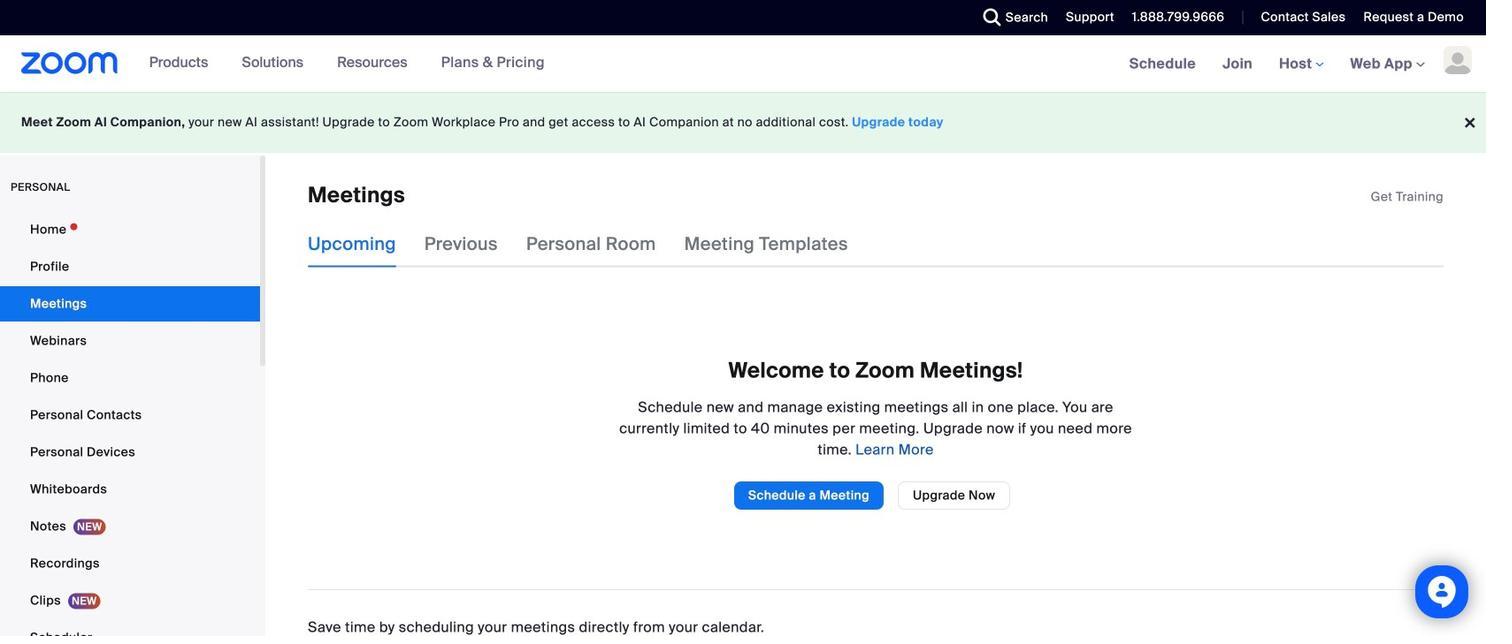 Task type: describe. For each thing, give the bounding box(es) containing it.
personal menu menu
[[0, 212, 260, 637]]

product information navigation
[[136, 35, 558, 92]]

meetings navigation
[[1116, 35, 1486, 93]]



Task type: vqa. For each thing, say whether or not it's contained in the screenshot.
Footer
yes



Task type: locate. For each thing, give the bounding box(es) containing it.
profile picture image
[[1444, 46, 1472, 74]]

zoom logo image
[[21, 52, 118, 74]]

application
[[1371, 188, 1444, 206]]

footer
[[0, 92, 1486, 153]]

tabs of meeting tab list
[[308, 222, 876, 268]]

banner
[[0, 35, 1486, 93]]



